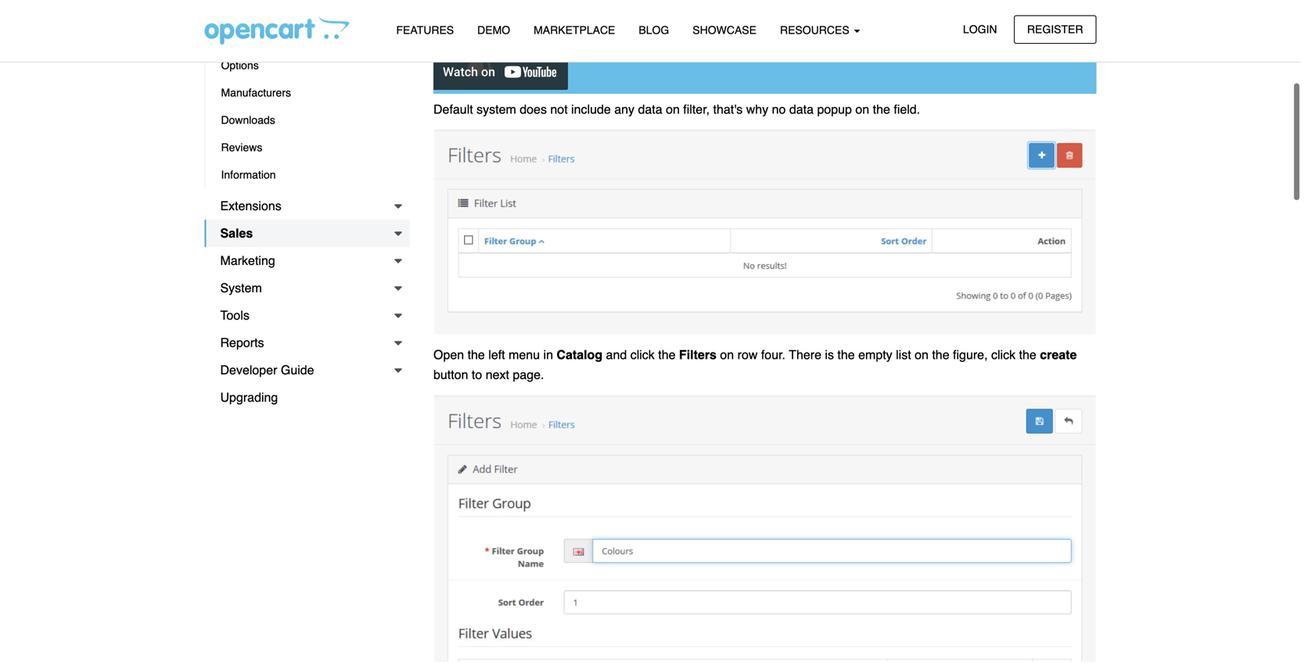 Task type: describe. For each thing, give the bounding box(es) containing it.
on right popup
[[856, 102, 870, 117]]

sales
[[220, 226, 253, 241]]

upgrading link
[[205, 384, 410, 412]]

marketplace link
[[522, 16, 627, 44]]

open the left menu in catalog and click the filters on row four. there is the empty list on the figure, click the create button to next page.
[[434, 348, 1077, 383]]

demo link
[[466, 16, 522, 44]]

empty
[[859, 348, 893, 363]]

system link
[[205, 275, 410, 302]]

upgrading
[[220, 391, 278, 405]]

extensions link
[[205, 193, 410, 220]]

downloads
[[221, 114, 275, 126]]

the left the field.
[[873, 102, 891, 117]]

showcase link
[[681, 16, 769, 44]]

developer
[[220, 363, 277, 378]]

tools link
[[205, 302, 410, 330]]

any
[[615, 102, 635, 117]]

2 click from the left
[[992, 348, 1016, 363]]

showcase
[[693, 24, 757, 36]]

next
[[486, 368, 510, 383]]

marketing link
[[205, 247, 410, 275]]

developer guide
[[220, 363, 314, 378]]

default
[[434, 102, 473, 117]]

marketplace
[[534, 24, 616, 36]]

four.
[[761, 348, 786, 363]]

reviews link
[[205, 134, 410, 161]]

marketing
[[220, 254, 275, 268]]

features
[[396, 24, 454, 36]]

reports link
[[205, 330, 410, 357]]

the right is
[[838, 348, 855, 363]]

sales link
[[205, 220, 410, 247]]

system
[[477, 102, 516, 117]]

the up to
[[468, 348, 485, 363]]

options
[[221, 59, 259, 72]]

field.
[[894, 102, 921, 117]]

to
[[472, 368, 482, 383]]

open
[[434, 348, 464, 363]]

is
[[825, 348, 834, 363]]

options link
[[205, 52, 410, 79]]

guide
[[281, 363, 314, 378]]

resources
[[780, 24, 853, 36]]



Task type: vqa. For each thing, say whether or not it's contained in the screenshot.
Search by date image on the top of page
no



Task type: locate. For each thing, give the bounding box(es) containing it.
filters
[[679, 348, 717, 363]]

row
[[738, 348, 758, 363]]

on left filter,
[[666, 102, 680, 117]]

figure,
[[953, 348, 988, 363]]

create
[[1040, 348, 1077, 363]]

the left filters
[[658, 348, 676, 363]]

manufacturers link
[[205, 79, 410, 106]]

click right and
[[631, 348, 655, 363]]

tools
[[220, 308, 250, 323]]

the left figure,
[[933, 348, 950, 363]]

the left create
[[1020, 348, 1037, 363]]

and
[[606, 348, 627, 363]]

filter info image
[[434, 395, 1097, 663]]

data right no
[[790, 102, 814, 117]]

attributes link
[[205, 24, 410, 52]]

that's
[[714, 102, 743, 117]]

on right list
[[915, 348, 929, 363]]

information link
[[205, 161, 410, 189]]

menu
[[509, 348, 540, 363]]

filter,
[[684, 102, 710, 117]]

1 data from the left
[[638, 102, 663, 117]]

blog link
[[627, 16, 681, 44]]

1 click from the left
[[631, 348, 655, 363]]

on left row
[[720, 348, 734, 363]]

system
[[220, 281, 262, 295]]

data right any
[[638, 102, 663, 117]]

0 horizontal spatial data
[[638, 102, 663, 117]]

popup
[[818, 102, 852, 117]]

on
[[666, 102, 680, 117], [856, 102, 870, 117], [720, 348, 734, 363], [915, 348, 929, 363]]

catalog
[[557, 348, 603, 363]]

demo
[[478, 24, 510, 36]]

click
[[631, 348, 655, 363], [992, 348, 1016, 363]]

the
[[873, 102, 891, 117], [468, 348, 485, 363], [658, 348, 676, 363], [838, 348, 855, 363], [933, 348, 950, 363], [1020, 348, 1037, 363]]

developer guide link
[[205, 357, 410, 384]]

there
[[789, 348, 822, 363]]

0 horizontal spatial click
[[631, 348, 655, 363]]

1 horizontal spatial data
[[790, 102, 814, 117]]

in
[[544, 348, 553, 363]]

button
[[434, 368, 468, 383]]

1 horizontal spatial click
[[992, 348, 1016, 363]]

left
[[489, 348, 505, 363]]

manufacturers
[[221, 86, 291, 99]]

2 data from the left
[[790, 102, 814, 117]]

reviews
[[221, 141, 263, 154]]

blog
[[639, 24, 669, 36]]

no
[[772, 102, 786, 117]]

downloads link
[[205, 106, 410, 134]]

extensions
[[220, 199, 282, 213]]

features link
[[385, 16, 466, 44]]

page.
[[513, 368, 544, 383]]

filter list image
[[434, 129, 1097, 336]]

login link
[[950, 15, 1011, 44]]

reports
[[220, 336, 264, 350]]

default system does not include any data on filter, that's why no data popup on the field.
[[434, 102, 921, 117]]

click right figure,
[[992, 348, 1016, 363]]

list
[[896, 348, 912, 363]]

register
[[1028, 23, 1084, 36]]

register link
[[1014, 15, 1097, 44]]

include
[[571, 102, 611, 117]]

not
[[551, 102, 568, 117]]

does
[[520, 102, 547, 117]]

why
[[747, 102, 769, 117]]

data
[[638, 102, 663, 117], [790, 102, 814, 117]]

attributes
[[221, 32, 267, 44]]

login
[[963, 23, 998, 36]]

information
[[221, 169, 276, 181]]

opencart - open source shopping cart solution image
[[205, 16, 349, 45]]

resources link
[[769, 16, 872, 44]]



